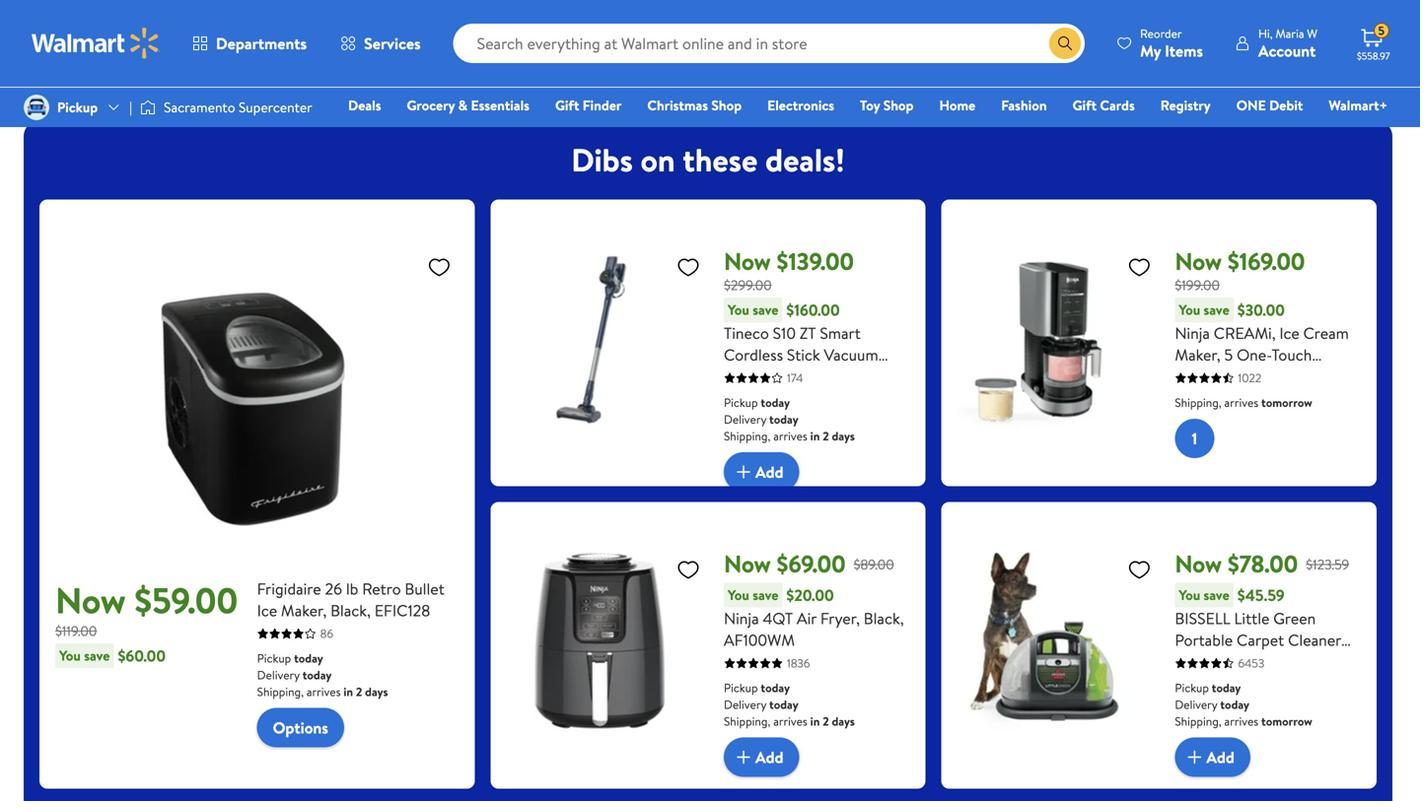 Task type: vqa. For each thing, say whether or not it's contained in the screenshot.
1836
yes



Task type: locate. For each thing, give the bounding box(es) containing it.
bath image
[[1251, 0, 1322, 35]]

0 horizontal spatial shop
[[63, 40, 93, 59]]

pickup today delivery today shipping, arrives in 2 days down 86
[[257, 651, 388, 701]]

efic128
[[374, 600, 430, 622]]

you inside now $169.00 $199.00 you save $30.00 ninja creami, ice cream maker, 5 one-touch programs, (2) 16oz. pints with storage lids nc300
[[1179, 300, 1200, 320]]

sacramento supercenter
[[164, 98, 312, 117]]

black,
[[330, 600, 371, 622], [864, 608, 904, 630]]

save up the bissell
[[1204, 586, 1230, 605]]

cordless
[[724, 344, 783, 366]]

2 vertical spatial ice
[[257, 600, 277, 622]]

ninja inside you save $20.00 ninja 4qt air fryer, black, af100wm
[[724, 608, 759, 630]]

ice inside frigidaire 26 lb retro bullet ice maker, black, efic128
[[257, 600, 277, 622]]

cleaner down tineco
[[724, 366, 777, 388]]

gift finder
[[555, 96, 622, 115]]

Walmart Site-Wide search field
[[453, 24, 1085, 63]]

$20.00
[[786, 585, 834, 607]]

delivery for now $78.00
[[1175, 697, 1218, 714]]

2 vertical spatial in
[[810, 714, 820, 730]]

black, inside you save $20.00 ninja 4qt air fryer, black, af100wm
[[864, 608, 904, 630]]

1 vertical spatial tomorrow
[[1261, 714, 1312, 730]]

delivery
[[724, 411, 766, 428], [257, 667, 300, 684], [724, 697, 766, 714], [1175, 697, 1218, 714]]

days for now $139.00
[[832, 428, 855, 445]]

now inside now $139.00 $299.00 you save $160.00 tineco s10 zt smart cordless stick vacuum cleaner with zerotangle brush head for hard floors/carpet
[[724, 245, 771, 278]]

now inside now $169.00 $199.00 you save $30.00 ninja creami, ice cream maker, 5 one-touch programs, (2) 16oz. pints with storage lids nc300
[[1175, 245, 1222, 278]]

deals for top-rated deals
[[237, 40, 267, 59]]

& inside "link"
[[458, 96, 468, 115]]

1 horizontal spatial black,
[[864, 608, 904, 630]]

0 horizontal spatial cleaner
[[724, 366, 777, 388]]

0 vertical spatial cleaner
[[724, 366, 777, 388]]

pickup today delivery today shipping, arrives in 2 days for now
[[724, 395, 855, 445]]

brush
[[724, 388, 763, 409]]

little
[[1234, 608, 1270, 630]]

& right $50
[[329, 40, 338, 59]]

1 vertical spatial 5
[[1224, 344, 1233, 366]]

kitchen & dining link
[[525, 0, 627, 75]]

shop all deals link
[[51, 0, 154, 61]]

save inside you save $20.00 ninja 4qt air fryer, black, af100wm
[[753, 586, 779, 605]]

0 horizontal spatial ninja
[[724, 608, 759, 630]]

shop
[[63, 40, 93, 59], [711, 96, 742, 115], [883, 96, 914, 115]]

pickup inside pickup today delivery today shipping, arrives tomorrow
[[1175, 680, 1209, 697]]

save inside now $169.00 $199.00 you save $30.00 ninja creami, ice cream maker, 5 one-touch programs, (2) 16oz. pints with storage lids nc300
[[1204, 300, 1230, 320]]

my
[[1140, 40, 1161, 62]]

shipping, inside pickup today delivery today shipping, arrives tomorrow
[[1175, 714, 1222, 730]]

pickup for now $78.00
[[1175, 680, 1209, 697]]

pickup down '3369'
[[1175, 680, 1209, 697]]

add button for now $69.00
[[724, 738, 799, 778]]

with inside now $169.00 $199.00 you save $30.00 ninja creami, ice cream maker, 5 one-touch programs, (2) 16oz. pints with storage lids nc300
[[1175, 388, 1204, 409]]

$139.00
[[777, 245, 854, 278]]

ice down $30.00
[[1280, 323, 1300, 344]]

1 horizontal spatial ninja
[[1175, 323, 1210, 344]]

black, right fryer,
[[864, 608, 904, 630]]

add for now $69.00
[[755, 747, 784, 769]]

 image right |
[[140, 98, 156, 117]]

shop fifty dollars and under. image
[[304, 0, 375, 35]]

pickup today delivery today shipping, arrives in 2 days down 174
[[724, 395, 855, 445]]

 image
[[24, 95, 49, 120], [140, 98, 156, 117]]

shipping, up options link
[[257, 684, 304, 701]]

add to favorites list, frigidaire 26 lb retro bullet ice maker, black, efic128 image
[[427, 255, 451, 280]]

pickup today delivery today shipping, arrives in 2 days down 1836
[[724, 680, 855, 730]]

essentials
[[471, 96, 530, 115]]

christmas shop
[[647, 96, 742, 115]]

black, inside frigidaire 26 lb retro bullet ice maker, black, efic128
[[330, 600, 371, 622]]

5 left one-
[[1224, 344, 1233, 366]]

kitchen
[[547, 40, 593, 59]]

0 horizontal spatial add to cart image
[[732, 746, 755, 770]]

arrives down 6453
[[1224, 714, 1259, 730]]

tomorrow down 6453
[[1261, 714, 1312, 730]]

ice right new!
[[705, 40, 722, 59]]

lids
[[1263, 388, 1286, 409]]

now for $139.00
[[724, 245, 771, 278]]

2 horizontal spatial shop
[[883, 96, 914, 115]]

arrives for now $139.00
[[773, 428, 808, 445]]

1 horizontal spatial 5
[[1378, 22, 1385, 39]]

1 horizontal spatial deals
[[237, 40, 267, 59]]

ninja left '4qt'
[[724, 608, 759, 630]]

1 deals from the left
[[112, 40, 143, 59]]

maker, up 86
[[281, 600, 327, 622]]

new! ice makers link
[[643, 0, 746, 75]]

gift cards link
[[1064, 95, 1144, 116]]

one-
[[1237, 344, 1272, 366]]

1 horizontal spatial cleaner
[[1288, 630, 1341, 652]]

shipping, arrives tomorrow
[[1175, 395, 1312, 411]]

save up s10
[[753, 300, 779, 320]]

bedding
[[1025, 40, 1074, 59]]

1 horizontal spatial add to cart image
[[1183, 746, 1207, 770]]

1 horizontal spatial &
[[458, 96, 468, 115]]

now right add to favorites list, ninja creami, ice cream maker, 5 one-touch programs, (2) 16oz. pints with storage lids nc300 icon
[[1175, 245, 1222, 278]]

w
[[1307, 25, 1318, 42]]

shipping, for now $139.00
[[724, 428, 771, 445]]

maker, inside frigidaire 26 lb retro bullet ice maker, black, efic128
[[281, 600, 327, 622]]

pickup down af100wm
[[724, 680, 758, 697]]

delivery down '3369'
[[1175, 697, 1218, 714]]

frigidaire
[[257, 579, 321, 600]]

shop left all at the top left of page
[[63, 40, 93, 59]]

pickup today delivery today shipping, arrives tomorrow
[[1175, 680, 1312, 730]]

head
[[767, 388, 803, 409]]

today
[[761, 395, 790, 411], [769, 411, 799, 428], [294, 651, 323, 667], [303, 667, 332, 684], [761, 680, 790, 697], [1212, 680, 1241, 697], [769, 697, 799, 714], [1220, 697, 1250, 714]]

sacramento
[[164, 98, 235, 117]]

deals right rated
[[237, 40, 267, 59]]

4qt
[[763, 608, 793, 630]]

air
[[797, 608, 817, 630]]

save up '4qt'
[[753, 586, 779, 605]]

you up tineco
[[728, 300, 749, 320]]

new! ice makers
[[666, 40, 722, 73]]

one
[[1236, 96, 1266, 115]]

now up the bissell
[[1175, 548, 1222, 581]]

deals right all at the top left of page
[[112, 40, 143, 59]]

save for $59.00
[[84, 647, 110, 666]]

maker, inside now $169.00 $199.00 you save $30.00 ninja creami, ice cream maker, 5 one-touch programs, (2) 16oz. pints with storage lids nc300
[[1175, 344, 1221, 366]]

shop down makers
[[711, 96, 742, 115]]

maker,
[[1175, 344, 1221, 366], [281, 600, 327, 622]]

2 tomorrow from the top
[[1261, 714, 1312, 730]]

black, up 86
[[330, 600, 371, 622]]

you inside now $139.00 $299.00 you save $160.00 tineco s10 zt smart cordless stick vacuum cleaner with zerotangle brush head for hard floors/carpet
[[728, 300, 749, 320]]

save down the $199.00
[[1204, 300, 1230, 320]]

grocery & essentials link
[[398, 95, 538, 116]]

$45.59
[[1238, 585, 1285, 607]]

cleaner right carpet
[[1288, 630, 1341, 652]]

now up '$60.00'
[[55, 576, 126, 625]]

2 vertical spatial days
[[832, 714, 855, 730]]

|
[[129, 98, 132, 117]]

cream
[[1303, 323, 1349, 344]]

2
[[823, 428, 829, 445], [356, 684, 362, 701], [823, 714, 829, 730]]

pints
[[1307, 366, 1341, 388]]

electronics
[[767, 96, 834, 115]]

5
[[1378, 22, 1385, 39], [1224, 344, 1233, 366]]

1 vertical spatial 2
[[356, 684, 362, 701]]

0 horizontal spatial ice
[[257, 600, 277, 622]]

save down $119.00 at bottom
[[84, 647, 110, 666]]

1 horizontal spatial shop
[[711, 96, 742, 115]]

0 vertical spatial ninja
[[1175, 323, 1210, 344]]

pickup
[[57, 98, 98, 117], [724, 395, 758, 411], [257, 651, 291, 667], [724, 680, 758, 697], [1175, 680, 1209, 697]]

arrives down 1022
[[1224, 395, 1259, 411]]

gift left cards
[[1073, 96, 1097, 115]]

1 vertical spatial days
[[365, 684, 388, 701]]

you up the bissell
[[1179, 586, 1200, 605]]

it
[[458, 40, 466, 59]]

zt
[[800, 323, 816, 344]]

1 gift from the left
[[555, 96, 579, 115]]

add
[[755, 461, 784, 483], [755, 747, 784, 769], [1207, 747, 1235, 769]]

$50 & under link
[[288, 0, 391, 61]]

shipping, up add to cart image
[[724, 428, 771, 445]]

1 vertical spatial cleaner
[[1288, 630, 1341, 652]]

5 inside now $169.00 $199.00 you save $30.00 ninja creami, ice cream maker, 5 one-touch programs, (2) 16oz. pints with storage lids nc300
[[1224, 344, 1233, 366]]

you down the $199.00
[[1179, 300, 1200, 320]]

pickup today delivery today shipping, arrives in 2 days
[[724, 395, 855, 445], [257, 651, 388, 701], [724, 680, 855, 730]]

you inside the now $59.00 $119.00 you save $60.00
[[59, 647, 81, 666]]

1 vertical spatial ninja
[[724, 608, 759, 630]]

fashion
[[1001, 96, 1047, 115]]

furniture link
[[761, 0, 864, 61]]

0 vertical spatial 2
[[823, 428, 829, 445]]

1 horizontal spatial with
[[1175, 388, 1204, 409]]

add to cart image
[[732, 461, 755, 484]]

programs,
[[1175, 366, 1244, 388]]

pickup down frigidaire
[[257, 651, 291, 667]]

174
[[787, 370, 803, 387]]

you up af100wm
[[728, 586, 749, 605]]

$123.59
[[1306, 555, 1349, 574]]

arrives up options link
[[307, 684, 341, 701]]

& right dining
[[596, 40, 605, 59]]

cleaner
[[724, 366, 777, 388], [1288, 630, 1341, 652]]

 image for sacramento supercenter
[[140, 98, 156, 117]]

1 vertical spatial in
[[344, 684, 353, 701]]

cleaner inside now $139.00 $299.00 you save $160.00 tineco s10 zt smart cordless stick vacuum cleaner with zerotangle brush head for hard floors/carpet
[[724, 366, 777, 388]]

arrives for now $69.00
[[773, 714, 808, 730]]

& inside kitchen & dining
[[596, 40, 605, 59]]

gift left finder
[[555, 96, 579, 115]]

2 add to cart image from the left
[[1183, 746, 1207, 770]]

0 horizontal spatial black,
[[330, 600, 371, 622]]

2 for now $139.00
[[823, 428, 829, 445]]

0 vertical spatial days
[[832, 428, 855, 445]]

get gifts in time for christmas. image
[[422, 0, 493, 35]]

0 vertical spatial tomorrow
[[1261, 395, 1312, 411]]

pickup left |
[[57, 98, 98, 117]]

add for now $78.00
[[1207, 747, 1235, 769]]

5 up the $558.97
[[1378, 22, 1385, 39]]

options
[[273, 718, 328, 739]]

2 deals from the left
[[237, 40, 267, 59]]

bath
[[1272, 40, 1300, 59]]

shop for christmas shop
[[711, 96, 742, 115]]

arrives down "head"
[[773, 428, 808, 445]]

1 horizontal spatial  image
[[140, 98, 156, 117]]

shipping, down programs,
[[1175, 395, 1222, 411]]

2 vertical spatial 2
[[823, 714, 829, 730]]

$558.97
[[1357, 49, 1390, 63]]

pickup today delivery today shipping, arrives in 2 days for you
[[724, 680, 855, 730]]

maker, up the storage
[[1175, 344, 1221, 366]]

save inside the now $59.00 $119.00 you save $60.00
[[84, 647, 110, 666]]

shipping, down '3369'
[[1175, 714, 1222, 730]]

now right add to favorites list, tineco s10 zt smart cordless stick vacuum cleaner with zerotangle brush head for hard floors/carpet image
[[724, 245, 771, 278]]

now right add to favorites list, ninja 4qt air fryer, black, af100wm icon
[[724, 548, 771, 581]]

reorder
[[1140, 25, 1182, 42]]

1 horizontal spatial gift
[[1073, 96, 1097, 115]]

0 horizontal spatial  image
[[24, 95, 49, 120]]

top-
[[175, 40, 202, 59]]

1 vertical spatial ice
[[1280, 323, 1300, 344]]

2 gift from the left
[[1073, 96, 1097, 115]]

ice makers image
[[659, 0, 730, 35]]

delivery down the brush
[[724, 411, 766, 428]]

2 horizontal spatial &
[[596, 40, 605, 59]]

delivery inside pickup today delivery today shipping, arrives tomorrow
[[1175, 697, 1218, 714]]

shop right toy
[[883, 96, 914, 115]]

cleaner inside you save $45.59 bissell little green portable carpet cleaner 3369
[[1288, 630, 1341, 652]]

zerotangle
[[814, 366, 887, 388]]

$160.00
[[786, 299, 840, 321]]

with
[[781, 366, 810, 388], [1175, 388, 1204, 409]]

days for now $69.00
[[832, 714, 855, 730]]

0 horizontal spatial maker,
[[281, 600, 327, 622]]

0 horizontal spatial deals
[[112, 40, 143, 59]]

shipping, for now $78.00
[[1175, 714, 1222, 730]]

0 vertical spatial in
[[810, 428, 820, 445]]

bissell
[[1175, 608, 1231, 630]]

tomorrow down 16oz. at the top right of page
[[1261, 395, 1312, 411]]

0 horizontal spatial christmas
[[428, 54, 488, 73]]

for
[[806, 388, 826, 409]]

1 vertical spatial maker,
[[281, 600, 327, 622]]

shipping, down af100wm
[[724, 714, 771, 730]]

deals
[[348, 96, 381, 115]]

in for you
[[810, 714, 820, 730]]

new!
[[666, 40, 701, 59]]

you for $139.00
[[728, 300, 749, 320]]

add to favorites list, ninja creami, ice cream maker, 5 one-touch programs, (2) 16oz. pints with storage lids nc300 image
[[1128, 255, 1151, 280]]

0 vertical spatial ice
[[705, 40, 722, 59]]

0 horizontal spatial 5
[[1224, 344, 1233, 366]]

1 vertical spatial christmas
[[647, 96, 708, 115]]

top-rated deals link
[[170, 0, 272, 61]]

delivery down af100wm
[[724, 697, 766, 714]]

1 horizontal spatial ice
[[705, 40, 722, 59]]

deals!
[[765, 138, 845, 182]]

0 horizontal spatial with
[[781, 366, 810, 388]]

$50
[[303, 40, 325, 59]]

3369
[[1175, 652, 1209, 673]]

add to cart image for now $69.00
[[732, 746, 755, 770]]

0 vertical spatial maker,
[[1175, 344, 1221, 366]]

services button
[[324, 20, 438, 67]]

you
[[728, 300, 749, 320], [1179, 300, 1200, 320], [728, 586, 749, 605], [1179, 586, 1200, 605], [59, 647, 81, 666]]

search icon image
[[1057, 36, 1073, 51]]

add to cart image
[[732, 746, 755, 770], [1183, 746, 1207, 770]]

add to favorites list, ninja 4qt air fryer, black, af100wm image
[[677, 558, 700, 582]]

0 horizontal spatial &
[[329, 40, 338, 59]]

black, for maker,
[[330, 600, 371, 622]]

kitchen dining image
[[540, 0, 611, 35]]

arrives down 1836
[[773, 714, 808, 730]]

now inside the now $59.00 $119.00 you save $60.00
[[55, 576, 126, 625]]

floorcare image
[[896, 0, 967, 35]]

portable
[[1175, 630, 1233, 652]]

walmart+
[[1329, 96, 1388, 115]]

arrives inside pickup today delivery today shipping, arrives tomorrow
[[1224, 714, 1259, 730]]

tineco
[[724, 323, 769, 344]]

you down $119.00 at bottom
[[59, 647, 81, 666]]

1 horizontal spatial maker,
[[1175, 344, 1221, 366]]

1 add to cart image from the left
[[732, 746, 755, 770]]

& right 'grocery'
[[458, 96, 468, 115]]

ninja up programs,
[[1175, 323, 1210, 344]]

2 horizontal spatial ice
[[1280, 323, 1300, 344]]

you for $169.00
[[1179, 300, 1200, 320]]

pickup left "head"
[[724, 395, 758, 411]]

top-rated deals
[[175, 40, 267, 59]]

ice inside now $169.00 $199.00 you save $30.00 ninja creami, ice cream maker, 5 one-touch programs, (2) 16oz. pints with storage lids nc300
[[1280, 323, 1300, 344]]

save inside now $139.00 $299.00 you save $160.00 tineco s10 zt smart cordless stick vacuum cleaner with zerotangle brush head for hard floors/carpet
[[753, 300, 779, 320]]

ice left 26
[[257, 600, 277, 622]]

& for essentials
[[458, 96, 468, 115]]

 image down walmart image
[[24, 95, 49, 120]]

0 horizontal spatial gift
[[555, 96, 579, 115]]

delivery up options link
[[257, 667, 300, 684]]

all
[[96, 40, 109, 59]]



Task type: describe. For each thing, give the bounding box(es) containing it.
on
[[641, 138, 675, 182]]

home
[[939, 96, 976, 115]]

16oz.
[[1271, 366, 1303, 388]]

by
[[469, 40, 484, 59]]

walmart image
[[32, 28, 160, 59]]

6453
[[1238, 655, 1265, 672]]

fashion link
[[992, 95, 1056, 116]]

maria
[[1276, 25, 1304, 42]]

af100wm
[[724, 630, 795, 652]]

save inside you save $45.59 bissell little green portable carpet cleaner 3369
[[1204, 586, 1230, 605]]

gift for gift finder
[[555, 96, 579, 115]]

deals for shop all deals
[[112, 40, 143, 59]]

lb
[[346, 579, 358, 600]]

debit
[[1269, 96, 1303, 115]]

small applian
[[1374, 40, 1420, 73]]

1 button
[[1175, 419, 1214, 459]]

toy shop link
[[851, 95, 923, 116]]

$169.00
[[1228, 245, 1305, 278]]

next slide for chipmodulewithimages list image
[[1329, 3, 1377, 50]]

add to favorites list, bissell little green portable carpet cleaner 3369 image
[[1128, 558, 1151, 582]]

now $69.00 $89.00
[[724, 548, 894, 581]]

green
[[1274, 608, 1316, 630]]

now for $69.00
[[724, 548, 771, 581]]

shipping, for now $69.00
[[724, 714, 771, 730]]

0 vertical spatial christmas
[[428, 54, 488, 73]]

ice inside new! ice makers
[[705, 40, 722, 59]]

furniture image
[[777, 0, 848, 35]]

you for $59.00
[[59, 647, 81, 666]]

services
[[364, 33, 421, 54]]

christmas shop link
[[638, 95, 751, 116]]

walmart+ link
[[1320, 95, 1397, 116]]

shop all deals
[[63, 40, 143, 59]]

hard
[[830, 388, 864, 409]]

bedding image
[[1014, 0, 1085, 35]]

kitchen & dining
[[547, 40, 605, 73]]

hi, maria w account
[[1258, 25, 1318, 62]]

1 tomorrow from the top
[[1261, 395, 1312, 411]]

you save $45.59 bissell little green portable carpet cleaner 3369
[[1175, 585, 1341, 673]]

bath link
[[1235, 0, 1337, 61]]

now $139.00 $299.00 you save $160.00 tineco s10 zt smart cordless stick vacuum cleaner with zerotangle brush head for hard floors/carpet
[[724, 245, 887, 431]]

fryer,
[[820, 608, 860, 630]]

add to cart image for now $78.00
[[1183, 746, 1207, 770]]

small
[[1389, 40, 1420, 59]]

add to favorites list, tineco s10 zt smart cordless stick vacuum cleaner with zerotangle brush head for hard floors/carpet image
[[677, 255, 700, 280]]

in for now
[[810, 428, 820, 445]]

$199.00
[[1175, 276, 1220, 295]]

options link
[[257, 709, 344, 748]]

hi,
[[1258, 25, 1273, 42]]

 image for pickup
[[24, 95, 49, 120]]

delivery for now $69.00
[[724, 697, 766, 714]]

these
[[683, 138, 758, 182]]

now $78.00 $123.59
[[1175, 548, 1349, 581]]

one debit link
[[1228, 95, 1312, 116]]

gift for gift cards
[[1073, 96, 1097, 115]]

pickup for now $139.00
[[724, 395, 758, 411]]

$30.00
[[1238, 299, 1285, 321]]

get
[[432, 40, 454, 59]]

cards
[[1100, 96, 1135, 115]]

ninja inside now $169.00 $199.00 you save $30.00 ninja creami, ice cream maker, 5 one-touch programs, (2) 16oz. pints with storage lids nc300
[[1175, 323, 1210, 344]]

shop top-rated. image
[[185, 0, 256, 35]]

86
[[320, 626, 333, 643]]

save for $169.00
[[1204, 300, 1230, 320]]

now for $78.00
[[1175, 548, 1222, 581]]

get it by christmas
[[428, 40, 488, 73]]

grocery
[[407, 96, 455, 115]]

pickup for now $69.00
[[724, 680, 758, 697]]

departments button
[[176, 20, 324, 67]]

black, for fryer,
[[864, 608, 904, 630]]

dibs
[[571, 138, 633, 182]]

arrives for now $78.00
[[1224, 714, 1259, 730]]

frigidaire 26 lb retro bullet ice maker, black, efic128
[[257, 579, 445, 622]]

deals link
[[339, 95, 390, 116]]

you save $20.00 ninja 4qt air fryer, black, af100wm
[[724, 585, 904, 652]]

creami,
[[1214, 323, 1276, 344]]

s10
[[773, 323, 796, 344]]

delivery for now $139.00
[[724, 411, 766, 428]]

gift cards
[[1073, 96, 1135, 115]]

small applian link
[[1353, 0, 1420, 75]]

toy shop
[[860, 96, 914, 115]]

now for $59.00
[[55, 576, 126, 625]]

$89.00
[[854, 555, 894, 574]]

decor image
[[1132, 0, 1203, 35]]

you inside you save $45.59 bissell little green portable carpet cleaner 3369
[[1179, 586, 1200, 605]]

now $169.00 $199.00 you save $30.00 ninja creami, ice cream maker, 5 one-touch programs, (2) 16oz. pints with storage lids nc300
[[1175, 245, 1349, 409]]

departments
[[216, 33, 307, 54]]

toy
[[860, 96, 880, 115]]

decor
[[1149, 40, 1186, 59]]

1 horizontal spatial christmas
[[647, 96, 708, 115]]

get it by christmas link
[[406, 0, 509, 75]]

retro
[[362, 579, 401, 600]]

$299.00
[[724, 276, 772, 295]]

vacuum
[[824, 344, 878, 366]]

now for $169.00
[[1175, 245, 1222, 278]]

shop all. image
[[67, 0, 138, 35]]

26
[[325, 579, 342, 600]]

$69.00
[[777, 548, 846, 581]]

tomorrow inside pickup today delivery today shipping, arrives tomorrow
[[1261, 714, 1312, 730]]

& for under
[[329, 40, 338, 59]]

home link
[[931, 95, 984, 116]]

with inside now $139.00 $299.00 you save $160.00 tineco s10 zt smart cordless stick vacuum cleaner with zerotangle brush head for hard floors/carpet
[[781, 366, 810, 388]]

Search search field
[[453, 24, 1085, 63]]

gift finder link
[[546, 95, 631, 116]]

floors/carpet
[[724, 409, 820, 431]]

1
[[1192, 428, 1197, 450]]

makers
[[673, 54, 716, 73]]

0 vertical spatial 5
[[1378, 22, 1385, 39]]

you inside you save $20.00 ninja 4qt air fryer, black, af100wm
[[728, 586, 749, 605]]

shop for toy shop
[[883, 96, 914, 115]]

small appliance image
[[1369, 0, 1420, 35]]

rated
[[202, 40, 233, 59]]

$78.00
[[1228, 548, 1298, 581]]

add button for now $78.00
[[1175, 738, 1250, 778]]

1022
[[1238, 370, 1262, 387]]

save for $139.00
[[753, 300, 779, 320]]

& for dining
[[596, 40, 605, 59]]

add for now $139.00
[[755, 461, 784, 483]]

account
[[1258, 40, 1316, 62]]

registry
[[1161, 96, 1211, 115]]

dibs on these deals!
[[571, 138, 845, 182]]

add button for now $139.00
[[724, 453, 799, 492]]

2 for now $69.00
[[823, 714, 829, 730]]



